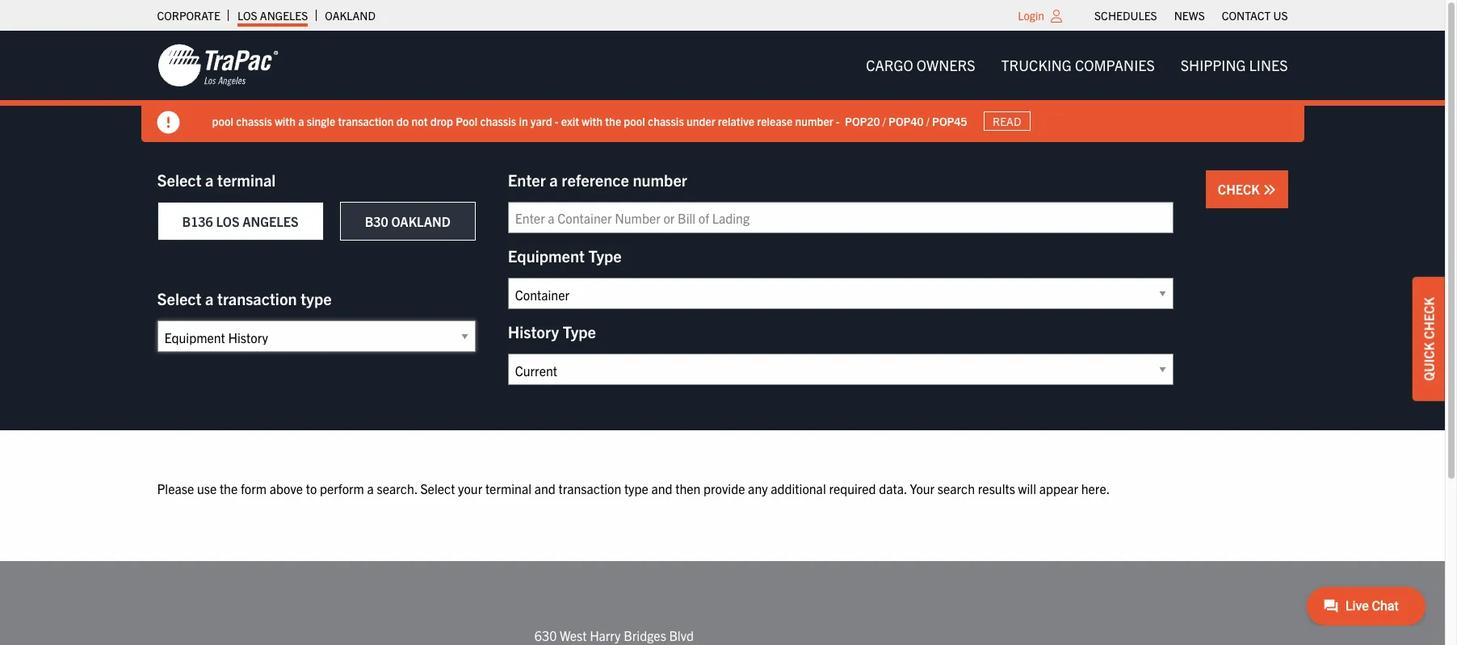 Task type: describe. For each thing, give the bounding box(es) containing it.
0 vertical spatial los
[[237, 8, 258, 23]]

equipment
[[508, 246, 585, 266]]

in
[[519, 114, 528, 128]]

1 horizontal spatial type
[[625, 481, 649, 497]]

companies
[[1076, 56, 1155, 74]]

data.
[[879, 481, 907, 497]]

a left search.
[[367, 481, 374, 497]]

1 vertical spatial los
[[216, 213, 240, 230]]

solid image
[[1263, 183, 1276, 196]]

single
[[307, 114, 336, 128]]

los angeles image
[[157, 43, 278, 88]]

type for equipment type
[[589, 246, 622, 266]]

your
[[458, 481, 483, 497]]

bridges
[[624, 628, 667, 644]]

schedules link
[[1095, 4, 1158, 27]]

west
[[560, 628, 587, 644]]

login link
[[1018, 8, 1045, 23]]

appear
[[1040, 481, 1079, 497]]

oakland link
[[325, 4, 376, 27]]

menu bar containing cargo owners
[[853, 49, 1301, 82]]

above
[[270, 481, 303, 497]]

2 with from the left
[[582, 114, 603, 128]]

here.
[[1082, 481, 1110, 497]]

blvd
[[670, 628, 694, 644]]

transaction inside banner
[[338, 114, 394, 128]]

pop40
[[889, 114, 924, 128]]

select a transaction type
[[157, 288, 332, 309]]

owners
[[917, 56, 976, 74]]

then
[[676, 481, 701, 497]]

shipping lines link
[[1168, 49, 1301, 82]]

2 vertical spatial transaction
[[559, 481, 622, 497]]

cargo owners link
[[853, 49, 989, 82]]

provide
[[704, 481, 745, 497]]

a for select a terminal
[[205, 170, 214, 190]]

0 horizontal spatial terminal
[[217, 170, 276, 190]]

release
[[757, 114, 793, 128]]

Enter a reference number text field
[[508, 202, 1174, 234]]

history
[[508, 322, 559, 342]]

read
[[993, 114, 1022, 128]]

yard
[[531, 114, 552, 128]]

menu bar containing schedules
[[1087, 4, 1297, 27]]

enter a reference number
[[508, 170, 688, 190]]

use
[[197, 481, 217, 497]]

light image
[[1051, 10, 1063, 23]]

quick
[[1421, 342, 1438, 381]]

b136 los angeles
[[182, 213, 299, 230]]

630 west harry bridges blvd
[[535, 628, 694, 644]]

a for enter a reference number
[[550, 170, 558, 190]]

pool
[[456, 114, 478, 128]]

not
[[412, 114, 428, 128]]

1 pool from the left
[[212, 114, 233, 128]]

los angeles link
[[237, 4, 308, 27]]

relative
[[718, 114, 755, 128]]

shipping lines
[[1181, 56, 1289, 74]]

contact us link
[[1222, 4, 1289, 27]]

pool chassis with a single transaction  do not drop pool chassis in yard -  exit with the pool chassis under relative release number -  pop20 / pop40 / pop45
[[212, 114, 968, 128]]

news
[[1175, 8, 1205, 23]]

630
[[535, 628, 557, 644]]

b30 oakland
[[365, 213, 451, 230]]

1 vertical spatial terminal
[[486, 481, 532, 497]]

2 - from the left
[[836, 114, 840, 128]]

results
[[978, 481, 1016, 497]]

1 chassis from the left
[[236, 114, 272, 128]]

los angeles
[[237, 8, 308, 23]]

history type
[[508, 322, 596, 342]]

0 vertical spatial the
[[605, 114, 622, 128]]

select for select a terminal
[[157, 170, 202, 190]]

perform
[[320, 481, 364, 497]]

quick check link
[[1413, 277, 1446, 401]]

check inside "button"
[[1219, 181, 1263, 197]]

pop20
[[845, 114, 880, 128]]

2 / from the left
[[927, 114, 930, 128]]



Task type: vqa. For each thing, say whether or not it's contained in the screenshot.
Cargo
yes



Task type: locate. For each thing, give the bounding box(es) containing it.
select up b136
[[157, 170, 202, 190]]

0 vertical spatial select
[[157, 170, 202, 190]]

us
[[1274, 8, 1289, 23]]

select for select a transaction type
[[157, 288, 202, 309]]

angeles down select a terminal
[[243, 213, 299, 230]]

/
[[883, 114, 886, 128], [927, 114, 930, 128]]

menu bar
[[1087, 4, 1297, 27], [853, 49, 1301, 82]]

0 vertical spatial check
[[1219, 181, 1263, 197]]

read link
[[984, 111, 1031, 131]]

terminal right your
[[486, 481, 532, 497]]

2 vertical spatial select
[[421, 481, 455, 497]]

1 horizontal spatial check
[[1421, 297, 1438, 339]]

0 horizontal spatial pool
[[212, 114, 233, 128]]

0 vertical spatial menu bar
[[1087, 4, 1297, 27]]

select down b136
[[157, 288, 202, 309]]

0 horizontal spatial chassis
[[236, 114, 272, 128]]

will
[[1019, 481, 1037, 497]]

the
[[605, 114, 622, 128], [220, 481, 238, 497]]

pop45
[[933, 114, 968, 128]]

and
[[535, 481, 556, 497], [652, 481, 673, 497]]

1 horizontal spatial oakland
[[391, 213, 451, 230]]

do
[[397, 114, 409, 128]]

exit
[[561, 114, 579, 128]]

corporate
[[157, 8, 221, 23]]

a right enter
[[550, 170, 558, 190]]

- left exit
[[555, 114, 559, 128]]

chassis left the in
[[480, 114, 517, 128]]

schedules
[[1095, 8, 1158, 23]]

transaction
[[338, 114, 394, 128], [217, 288, 297, 309], [559, 481, 622, 497]]

pool right exit
[[624, 114, 646, 128]]

0 horizontal spatial check
[[1219, 181, 1263, 197]]

2 pool from the left
[[624, 114, 646, 128]]

0 vertical spatial oakland
[[325, 8, 376, 23]]

los up los angeles image
[[237, 8, 258, 23]]

and right your
[[535, 481, 556, 497]]

contact us
[[1222, 8, 1289, 23]]

type
[[589, 246, 622, 266], [563, 322, 596, 342]]

banner containing cargo owners
[[0, 31, 1458, 142]]

0 horizontal spatial the
[[220, 481, 238, 497]]

terminal up b136 los angeles
[[217, 170, 276, 190]]

to
[[306, 481, 317, 497]]

select a terminal
[[157, 170, 276, 190]]

lines
[[1250, 56, 1289, 74]]

los right b136
[[216, 213, 240, 230]]

reference
[[562, 170, 629, 190]]

trucking companies link
[[989, 49, 1168, 82]]

news link
[[1175, 4, 1205, 27]]

1 vertical spatial type
[[563, 322, 596, 342]]

0 vertical spatial type
[[301, 288, 332, 309]]

1 horizontal spatial -
[[836, 114, 840, 128]]

1 and from the left
[[535, 481, 556, 497]]

1 horizontal spatial and
[[652, 481, 673, 497]]

0 horizontal spatial and
[[535, 481, 556, 497]]

number inside banner
[[796, 114, 834, 128]]

under
[[687, 114, 716, 128]]

harry
[[590, 628, 621, 644]]

required
[[829, 481, 876, 497]]

solid image
[[157, 112, 180, 134]]

- left pop20
[[836, 114, 840, 128]]

chassis down los angeles image
[[236, 114, 272, 128]]

with right exit
[[582, 114, 603, 128]]

0 horizontal spatial number
[[633, 170, 688, 190]]

angeles left oakland link in the left of the page
[[260, 8, 308, 23]]

menu bar up the shipping
[[1087, 4, 1297, 27]]

number right release
[[796, 114, 834, 128]]

1 horizontal spatial terminal
[[486, 481, 532, 497]]

1 / from the left
[[883, 114, 886, 128]]

number
[[796, 114, 834, 128], [633, 170, 688, 190]]

type right equipment
[[589, 246, 622, 266]]

0 vertical spatial type
[[589, 246, 622, 266]]

1 horizontal spatial /
[[927, 114, 930, 128]]

1 vertical spatial number
[[633, 170, 688, 190]]

and left then
[[652, 481, 673, 497]]

shipping
[[1181, 56, 1246, 74]]

2 and from the left
[[652, 481, 673, 497]]

oakland right b30
[[391, 213, 451, 230]]

1 vertical spatial select
[[157, 288, 202, 309]]

the right use
[[220, 481, 238, 497]]

with left the single
[[275, 114, 296, 128]]

type
[[301, 288, 332, 309], [625, 481, 649, 497]]

2 chassis from the left
[[480, 114, 517, 128]]

1 horizontal spatial pool
[[624, 114, 646, 128]]

any
[[748, 481, 768, 497]]

login
[[1018, 8, 1045, 23]]

select
[[157, 170, 202, 190], [157, 288, 202, 309], [421, 481, 455, 497]]

a left the single
[[298, 114, 304, 128]]

1 horizontal spatial the
[[605, 114, 622, 128]]

oakland right los angeles link
[[325, 8, 376, 23]]

1 - from the left
[[555, 114, 559, 128]]

please
[[157, 481, 194, 497]]

select left your
[[421, 481, 455, 497]]

trucking
[[1002, 56, 1072, 74]]

630 west harry bridges blvd footer
[[0, 561, 1446, 646]]

check
[[1219, 181, 1263, 197], [1421, 297, 1438, 339]]

additional
[[771, 481, 826, 497]]

1 vertical spatial the
[[220, 481, 238, 497]]

enter
[[508, 170, 546, 190]]

quick check
[[1421, 297, 1438, 381]]

search
[[938, 481, 975, 497]]

chassis left under
[[648, 114, 684, 128]]

corporate link
[[157, 4, 221, 27]]

your
[[910, 481, 935, 497]]

0 horizontal spatial /
[[883, 114, 886, 128]]

2 horizontal spatial transaction
[[559, 481, 622, 497]]

type right history
[[563, 322, 596, 342]]

trucking companies
[[1002, 56, 1155, 74]]

contact
[[1222, 8, 1271, 23]]

drop
[[430, 114, 453, 128]]

0 vertical spatial number
[[796, 114, 834, 128]]

0 horizontal spatial with
[[275, 114, 296, 128]]

0 vertical spatial transaction
[[338, 114, 394, 128]]

1 horizontal spatial number
[[796, 114, 834, 128]]

chassis
[[236, 114, 272, 128], [480, 114, 517, 128], [648, 114, 684, 128]]

banner
[[0, 31, 1458, 142]]

form
[[241, 481, 267, 497]]

0 horizontal spatial type
[[301, 288, 332, 309]]

/ left the pop45
[[927, 114, 930, 128]]

b136
[[182, 213, 213, 230]]

number right reference
[[633, 170, 688, 190]]

with
[[275, 114, 296, 128], [582, 114, 603, 128]]

search.
[[377, 481, 418, 497]]

0 vertical spatial terminal
[[217, 170, 276, 190]]

/ left "pop40"
[[883, 114, 886, 128]]

0 vertical spatial angeles
[[260, 8, 308, 23]]

check button
[[1206, 171, 1289, 208]]

b30
[[365, 213, 388, 230]]

a inside banner
[[298, 114, 304, 128]]

equipment type
[[508, 246, 622, 266]]

1 vertical spatial type
[[625, 481, 649, 497]]

the right exit
[[605, 114, 622, 128]]

1 vertical spatial angeles
[[243, 213, 299, 230]]

please use the form above to perform a search. select your terminal and transaction type and then provide any additional required data. your search results will appear here.
[[157, 481, 1110, 497]]

los
[[237, 8, 258, 23], [216, 213, 240, 230]]

1 vertical spatial transaction
[[217, 288, 297, 309]]

pool
[[212, 114, 233, 128], [624, 114, 646, 128]]

1 horizontal spatial with
[[582, 114, 603, 128]]

-
[[555, 114, 559, 128], [836, 114, 840, 128]]

1 vertical spatial oakland
[[391, 213, 451, 230]]

terminal
[[217, 170, 276, 190], [486, 481, 532, 497]]

a for select a transaction type
[[205, 288, 214, 309]]

a up b136
[[205, 170, 214, 190]]

cargo
[[866, 56, 914, 74]]

oakland
[[325, 8, 376, 23], [391, 213, 451, 230]]

1 vertical spatial menu bar
[[853, 49, 1301, 82]]

menu bar down light icon
[[853, 49, 1301, 82]]

type for history type
[[563, 322, 596, 342]]

1 vertical spatial check
[[1421, 297, 1438, 339]]

0 horizontal spatial transaction
[[217, 288, 297, 309]]

1 with from the left
[[275, 114, 296, 128]]

a down b136
[[205, 288, 214, 309]]

0 horizontal spatial oakland
[[325, 8, 376, 23]]

1 horizontal spatial chassis
[[480, 114, 517, 128]]

angeles
[[260, 8, 308, 23], [243, 213, 299, 230]]

pool right solid image
[[212, 114, 233, 128]]

3 chassis from the left
[[648, 114, 684, 128]]

cargo owners
[[866, 56, 976, 74]]

0 horizontal spatial -
[[555, 114, 559, 128]]

2 horizontal spatial chassis
[[648, 114, 684, 128]]

1 horizontal spatial transaction
[[338, 114, 394, 128]]



